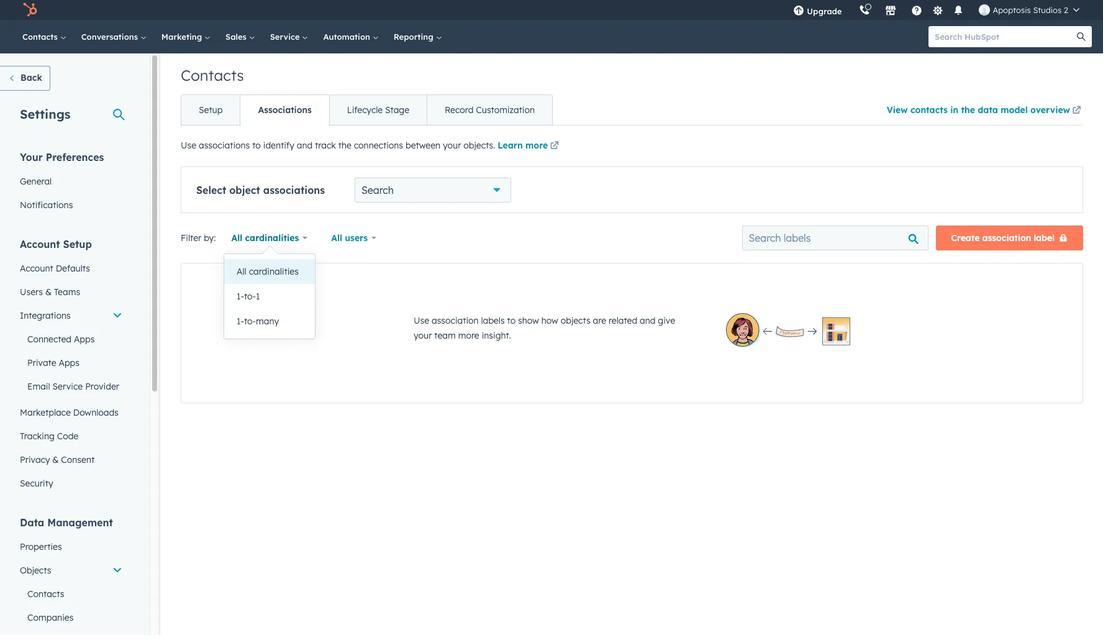 Task type: locate. For each thing, give the bounding box(es) containing it.
2 vertical spatial contacts
[[27, 589, 64, 600]]

association
[[983, 232, 1032, 244], [432, 315, 479, 326]]

0 vertical spatial account
[[20, 238, 60, 250]]

1 vertical spatial use
[[414, 315, 430, 326]]

1 horizontal spatial associations
[[263, 184, 325, 196]]

1 horizontal spatial setup
[[199, 104, 223, 116]]

1- down 1-to-1
[[237, 316, 244, 327]]

filter by:
[[181, 232, 216, 244]]

0 vertical spatial associations
[[199, 140, 250, 151]]

1 horizontal spatial use
[[414, 315, 430, 326]]

1 vertical spatial cardinalities
[[249, 266, 299, 277]]

contacts link down hubspot link
[[15, 20, 74, 53]]

setup inside the setup link
[[199, 104, 223, 116]]

security
[[20, 478, 53, 489]]

navigation
[[181, 94, 553, 126]]

link opens in a new window image
[[1073, 106, 1082, 116]]

your left objects.
[[443, 140, 461, 151]]

cardinalities up all cardinalities button
[[245, 232, 299, 244]]

link opens in a new window image
[[1073, 104, 1082, 119], [551, 139, 559, 154], [551, 142, 559, 151]]

record customization
[[445, 104, 535, 116]]

0 vertical spatial setup
[[199, 104, 223, 116]]

your inside use association labels to show how objects are related and give your team more insight.
[[414, 330, 432, 341]]

connected apps
[[27, 334, 95, 345]]

service down private apps link
[[53, 381, 83, 392]]

marketplace downloads
[[20, 407, 119, 418]]

&
[[45, 287, 52, 298], [52, 454, 59, 466]]

to- up 1-to-many
[[244, 291, 256, 302]]

create association label
[[952, 232, 1055, 244]]

0 horizontal spatial association
[[432, 315, 479, 326]]

cardinalities up 1-to-1 button
[[249, 266, 299, 277]]

1 horizontal spatial your
[[443, 140, 461, 151]]

account defaults
[[20, 263, 90, 274]]

your preferences
[[20, 151, 104, 163]]

1-
[[237, 291, 244, 302], [237, 316, 244, 327]]

contacts
[[22, 32, 60, 42], [181, 66, 244, 85], [27, 589, 64, 600]]

1 vertical spatial associations
[[263, 184, 325, 196]]

to- down 1-to-1
[[244, 316, 256, 327]]

1 vertical spatial to-
[[244, 316, 256, 327]]

use inside use association labels to show how objects are related and give your team more insight.
[[414, 315, 430, 326]]

1- for 1-to-1
[[237, 291, 244, 302]]

0 horizontal spatial the
[[339, 140, 352, 151]]

2 1- from the top
[[237, 316, 244, 327]]

users & teams link
[[12, 280, 130, 304]]

contacts up companies
[[27, 589, 64, 600]]

1 vertical spatial service
[[53, 381, 83, 392]]

apps for connected apps
[[74, 334, 95, 345]]

downloads
[[73, 407, 119, 418]]

defaults
[[56, 263, 90, 274]]

1 horizontal spatial to
[[508, 315, 516, 326]]

association for label
[[983, 232, 1032, 244]]

integrations button
[[12, 304, 130, 328]]

all cardinalities up 1-to-1 button
[[237, 266, 299, 277]]

tracking code
[[20, 431, 78, 442]]

0 vertical spatial &
[[45, 287, 52, 298]]

menu item
[[851, 0, 854, 20]]

track
[[315, 140, 336, 151]]

apps down 'integrations' button
[[74, 334, 95, 345]]

objects button
[[12, 559, 130, 582]]

1 vertical spatial more
[[459, 330, 480, 341]]

private apps
[[27, 357, 80, 369]]

and left track
[[297, 140, 313, 151]]

more
[[526, 140, 548, 151], [459, 330, 480, 341]]

properties link
[[12, 535, 130, 559]]

reporting
[[394, 32, 436, 42]]

1 horizontal spatial and
[[640, 315, 656, 326]]

sales
[[226, 32, 249, 42]]

companies link
[[12, 606, 130, 630]]

management
[[47, 517, 113, 529]]

how
[[542, 315, 559, 326]]

1 vertical spatial all cardinalities
[[237, 266, 299, 277]]

0 horizontal spatial more
[[459, 330, 480, 341]]

calling icon image
[[860, 5, 871, 16]]

help image
[[912, 6, 923, 17]]

1 horizontal spatial &
[[52, 454, 59, 466]]

label
[[1035, 232, 1055, 244]]

1-to-many button
[[224, 309, 315, 334]]

1 vertical spatial your
[[414, 330, 432, 341]]

contacts inside data management element
[[27, 589, 64, 600]]

all cardinalities up all cardinalities button
[[231, 232, 299, 244]]

menu containing apoptosis studios 2
[[785, 0, 1089, 20]]

and left give on the right of page
[[640, 315, 656, 326]]

associations down the identify on the left top
[[263, 184, 325, 196]]

1 1- from the top
[[237, 291, 244, 302]]

the right in
[[962, 104, 976, 116]]

0 horizontal spatial service
[[53, 381, 83, 392]]

use
[[181, 140, 196, 151], [414, 315, 430, 326]]

1 vertical spatial contacts link
[[12, 582, 130, 606]]

account up account defaults in the left top of the page
[[20, 238, 60, 250]]

1 horizontal spatial association
[[983, 232, 1032, 244]]

email
[[27, 381, 50, 392]]

to left the identify on the left top
[[252, 140, 261, 151]]

contacts up the setup link
[[181, 66, 244, 85]]

0 vertical spatial cardinalities
[[245, 232, 299, 244]]

insight.
[[482, 330, 512, 341]]

all up 1-to-1
[[237, 266, 247, 277]]

properties
[[20, 541, 62, 553]]

more right 'learn'
[[526, 140, 548, 151]]

0 vertical spatial apps
[[74, 334, 95, 345]]

0 horizontal spatial setup
[[63, 238, 92, 250]]

0 vertical spatial and
[[297, 140, 313, 151]]

1- left "1"
[[237, 291, 244, 302]]

hubspot image
[[22, 2, 37, 17]]

the right track
[[339, 140, 352, 151]]

1 vertical spatial setup
[[63, 238, 92, 250]]

setup link
[[181, 95, 240, 125]]

1 horizontal spatial service
[[270, 32, 302, 42]]

0 vertical spatial use
[[181, 140, 196, 151]]

& right privacy on the left
[[52, 454, 59, 466]]

identify
[[263, 140, 295, 151]]

code
[[57, 431, 78, 442]]

setup inside account setup element
[[63, 238, 92, 250]]

preferences
[[46, 151, 104, 163]]

contacts link for companies link on the bottom left of the page
[[12, 582, 130, 606]]

1-to-1
[[237, 291, 260, 302]]

all left users
[[331, 232, 342, 244]]

& right users
[[45, 287, 52, 298]]

contacts link up companies
[[12, 582, 130, 606]]

search
[[362, 184, 394, 196]]

service right sales link
[[270, 32, 302, 42]]

1 to- from the top
[[244, 291, 256, 302]]

association left label
[[983, 232, 1032, 244]]

0 horizontal spatial your
[[414, 330, 432, 341]]

apps
[[74, 334, 95, 345], [59, 357, 80, 369]]

to inside use association labels to show how objects are related and give your team more insight.
[[508, 315, 516, 326]]

0 horizontal spatial to
[[252, 140, 261, 151]]

users
[[20, 287, 43, 298]]

1 vertical spatial account
[[20, 263, 53, 274]]

0 vertical spatial association
[[983, 232, 1032, 244]]

1 account from the top
[[20, 238, 60, 250]]

all right 'by:'
[[231, 232, 243, 244]]

1 vertical spatial 1-
[[237, 316, 244, 327]]

menu
[[785, 0, 1089, 20]]

teams
[[54, 287, 80, 298]]

your left team
[[414, 330, 432, 341]]

account defaults link
[[12, 257, 130, 280]]

0 vertical spatial to-
[[244, 291, 256, 302]]

search image
[[1078, 32, 1087, 41]]

create
[[952, 232, 980, 244]]

& for privacy
[[52, 454, 59, 466]]

Search HubSpot search field
[[929, 26, 1082, 47]]

& for users
[[45, 287, 52, 298]]

association inside button
[[983, 232, 1032, 244]]

use for use association labels to show how objects are related and give your team more insight.
[[414, 315, 430, 326]]

objects
[[561, 315, 591, 326]]

select
[[196, 184, 226, 196]]

1 vertical spatial to
[[508, 315, 516, 326]]

users
[[345, 232, 368, 244]]

0 vertical spatial more
[[526, 140, 548, 151]]

related
[[609, 315, 638, 326]]

1 vertical spatial association
[[432, 315, 479, 326]]

use association labels to show how objects are related and give your team more insight.
[[414, 315, 676, 341]]

1 vertical spatial &
[[52, 454, 59, 466]]

all users button
[[323, 226, 385, 250]]

account setup
[[20, 238, 92, 250]]

1 vertical spatial apps
[[59, 357, 80, 369]]

associations down the setup link
[[199, 140, 250, 151]]

the
[[962, 104, 976, 116], [339, 140, 352, 151]]

use for use associations to identify and track the connections between your objects.
[[181, 140, 196, 151]]

your
[[443, 140, 461, 151], [414, 330, 432, 341]]

back
[[21, 72, 42, 83]]

account for account defaults
[[20, 263, 53, 274]]

association up team
[[432, 315, 479, 326]]

more right team
[[459, 330, 480, 341]]

data management
[[20, 517, 113, 529]]

0 horizontal spatial and
[[297, 140, 313, 151]]

0 vertical spatial all cardinalities
[[231, 232, 299, 244]]

0 vertical spatial the
[[962, 104, 976, 116]]

0 horizontal spatial use
[[181, 140, 196, 151]]

upgrade
[[808, 6, 843, 16]]

contacts link
[[15, 20, 74, 53], [12, 582, 130, 606]]

account for account setup
[[20, 238, 60, 250]]

link opens in a new window image inside view contacts in the data model overview link
[[1073, 104, 1082, 119]]

tracking
[[20, 431, 55, 442]]

0 vertical spatial contacts link
[[15, 20, 74, 53]]

account
[[20, 238, 60, 250], [20, 263, 53, 274]]

associations
[[199, 140, 250, 151], [263, 184, 325, 196]]

account up users
[[20, 263, 53, 274]]

search button
[[355, 178, 512, 203]]

2 account from the top
[[20, 263, 53, 274]]

association inside use association labels to show how objects are related and give your team more insight.
[[432, 315, 479, 326]]

1 vertical spatial and
[[640, 315, 656, 326]]

marketplace downloads link
[[12, 401, 130, 425]]

settings
[[20, 106, 71, 122]]

users & teams
[[20, 287, 80, 298]]

to- for 1
[[244, 291, 256, 302]]

hubspot link
[[15, 2, 47, 17]]

2 to- from the top
[[244, 316, 256, 327]]

1 vertical spatial the
[[339, 140, 352, 151]]

to left show
[[508, 315, 516, 326]]

between
[[406, 140, 441, 151]]

apps down connected apps link
[[59, 357, 80, 369]]

list box containing all cardinalities
[[224, 254, 315, 339]]

select object associations
[[196, 184, 325, 196]]

list box
[[224, 254, 315, 339]]

contacts down hubspot link
[[22, 32, 60, 42]]

0 horizontal spatial &
[[45, 287, 52, 298]]

account setup element
[[12, 237, 130, 495]]

data
[[978, 104, 999, 116]]

your preferences element
[[12, 150, 130, 217]]

0 vertical spatial 1-
[[237, 291, 244, 302]]



Task type: vqa. For each thing, say whether or not it's contained in the screenshot.
top "your"
yes



Task type: describe. For each thing, give the bounding box(es) containing it.
labels
[[481, 315, 505, 326]]

show
[[518, 315, 539, 326]]

in
[[951, 104, 959, 116]]

lifecycle stage link
[[329, 95, 427, 125]]

cardinalities inside popup button
[[245, 232, 299, 244]]

1-to-many
[[237, 316, 279, 327]]

privacy
[[20, 454, 50, 466]]

view contacts in the data model overview
[[887, 104, 1071, 116]]

privacy & consent
[[20, 454, 95, 466]]

automation link
[[316, 20, 386, 53]]

notifications image
[[954, 6, 965, 17]]

2
[[1065, 5, 1069, 15]]

settings link
[[931, 3, 946, 16]]

service inside account setup element
[[53, 381, 83, 392]]

stage
[[385, 104, 410, 116]]

privacy & consent link
[[12, 448, 130, 472]]

automation
[[323, 32, 373, 42]]

security link
[[12, 472, 130, 495]]

connections
[[354, 140, 403, 151]]

all cardinalities button
[[223, 226, 316, 250]]

conversations
[[81, 32, 140, 42]]

associations link
[[240, 95, 329, 125]]

apps for private apps
[[59, 357, 80, 369]]

1 horizontal spatial the
[[962, 104, 976, 116]]

apoptosis
[[994, 5, 1032, 15]]

customization
[[476, 104, 535, 116]]

0 vertical spatial to
[[252, 140, 261, 151]]

objects
[[20, 565, 51, 576]]

filter
[[181, 232, 202, 244]]

tara schultz image
[[980, 4, 991, 16]]

notifications button
[[949, 0, 970, 20]]

overview
[[1031, 104, 1071, 116]]

object
[[229, 184, 260, 196]]

0 vertical spatial your
[[443, 140, 461, 151]]

sales link
[[218, 20, 263, 53]]

1- for 1-to-many
[[237, 316, 244, 327]]

give
[[658, 315, 676, 326]]

marketplaces image
[[886, 6, 897, 17]]

1 horizontal spatial more
[[526, 140, 548, 151]]

private
[[27, 357, 56, 369]]

to- for many
[[244, 316, 256, 327]]

all users
[[331, 232, 368, 244]]

learn more link
[[498, 139, 561, 154]]

by:
[[204, 232, 216, 244]]

reporting link
[[386, 20, 450, 53]]

contacts link for conversations link
[[15, 20, 74, 53]]

lifecycle stage
[[347, 104, 410, 116]]

calling icon button
[[855, 2, 876, 18]]

settings image
[[933, 5, 944, 16]]

team
[[435, 330, 456, 341]]

data management element
[[12, 516, 130, 635]]

navigation containing setup
[[181, 94, 553, 126]]

Search labels search field
[[742, 226, 929, 250]]

notifications
[[20, 200, 73, 211]]

general link
[[12, 170, 130, 193]]

and inside use association labels to show how objects are related and give your team more insight.
[[640, 315, 656, 326]]

lifecycle
[[347, 104, 383, 116]]

companies
[[27, 612, 74, 623]]

notifications link
[[12, 193, 130, 217]]

marketplaces button
[[879, 0, 905, 20]]

learn
[[498, 140, 523, 151]]

search button
[[1072, 26, 1093, 47]]

many
[[256, 316, 279, 327]]

1
[[256, 291, 260, 302]]

all for the all users popup button
[[331, 232, 342, 244]]

upgrade image
[[794, 6, 805, 17]]

tracking code link
[[12, 425, 130, 448]]

model
[[1002, 104, 1029, 116]]

private apps link
[[12, 351, 130, 375]]

all cardinalities inside popup button
[[231, 232, 299, 244]]

email service provider
[[27, 381, 119, 392]]

create association label button
[[936, 226, 1084, 250]]

email service provider link
[[12, 375, 130, 398]]

marketing link
[[154, 20, 218, 53]]

marketplace
[[20, 407, 71, 418]]

all cardinalities inside button
[[237, 266, 299, 277]]

cardinalities inside button
[[249, 266, 299, 277]]

use associations to identify and track the connections between your objects.
[[181, 140, 498, 151]]

all for all cardinalities popup button
[[231, 232, 243, 244]]

more inside use association labels to show how objects are related and give your team more insight.
[[459, 330, 480, 341]]

1 vertical spatial contacts
[[181, 66, 244, 85]]

consent
[[61, 454, 95, 466]]

all inside button
[[237, 266, 247, 277]]

help button
[[907, 0, 928, 20]]

0 horizontal spatial associations
[[199, 140, 250, 151]]

are
[[593, 315, 607, 326]]

apoptosis studios 2
[[994, 5, 1069, 15]]

integrations
[[20, 310, 71, 321]]

0 vertical spatial contacts
[[22, 32, 60, 42]]

data
[[20, 517, 44, 529]]

conversations link
[[74, 20, 154, 53]]

0 vertical spatial service
[[270, 32, 302, 42]]

learn more
[[498, 140, 548, 151]]

association for labels
[[432, 315, 479, 326]]

view contacts in the data model overview link
[[887, 96, 1084, 125]]

connected apps link
[[12, 328, 130, 351]]

record
[[445, 104, 474, 116]]

back link
[[0, 66, 50, 91]]

link opens in a new window image inside learn more link
[[551, 142, 559, 151]]



